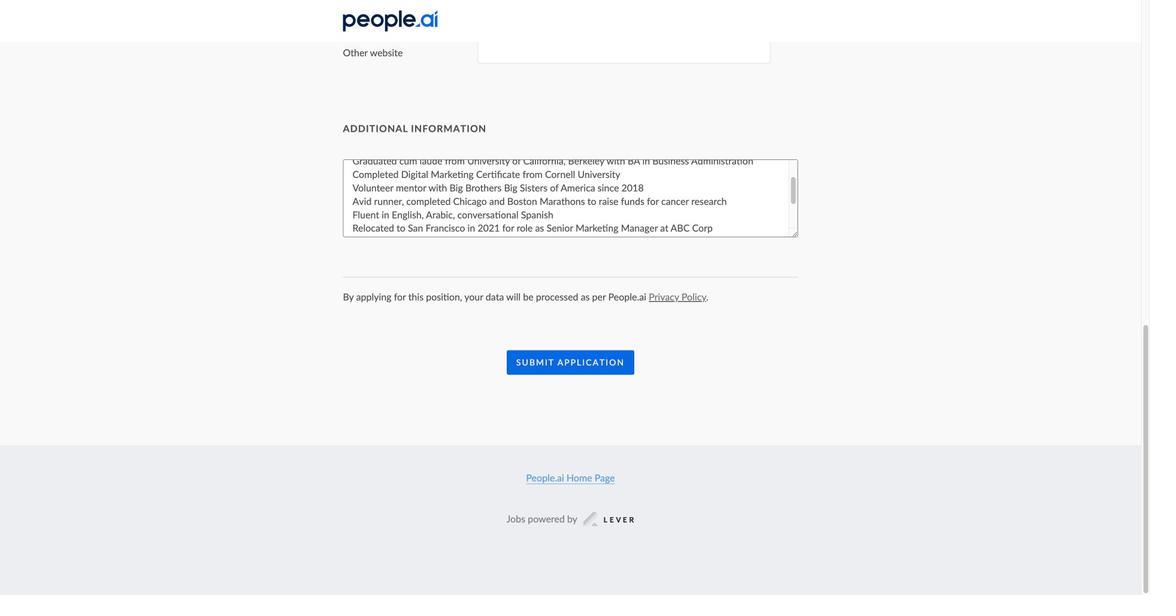 Task type: describe. For each thing, give the bounding box(es) containing it.
people.ai logo image
[[343, 10, 438, 31]]

lever logo image
[[584, 512, 635, 526]]



Task type: locate. For each thing, give the bounding box(es) containing it.
None text field
[[478, 0, 771, 19]]

Add a cover letter or anything else you want to share. text field
[[343, 159, 799, 237]]

None text field
[[478, 40, 771, 64]]



